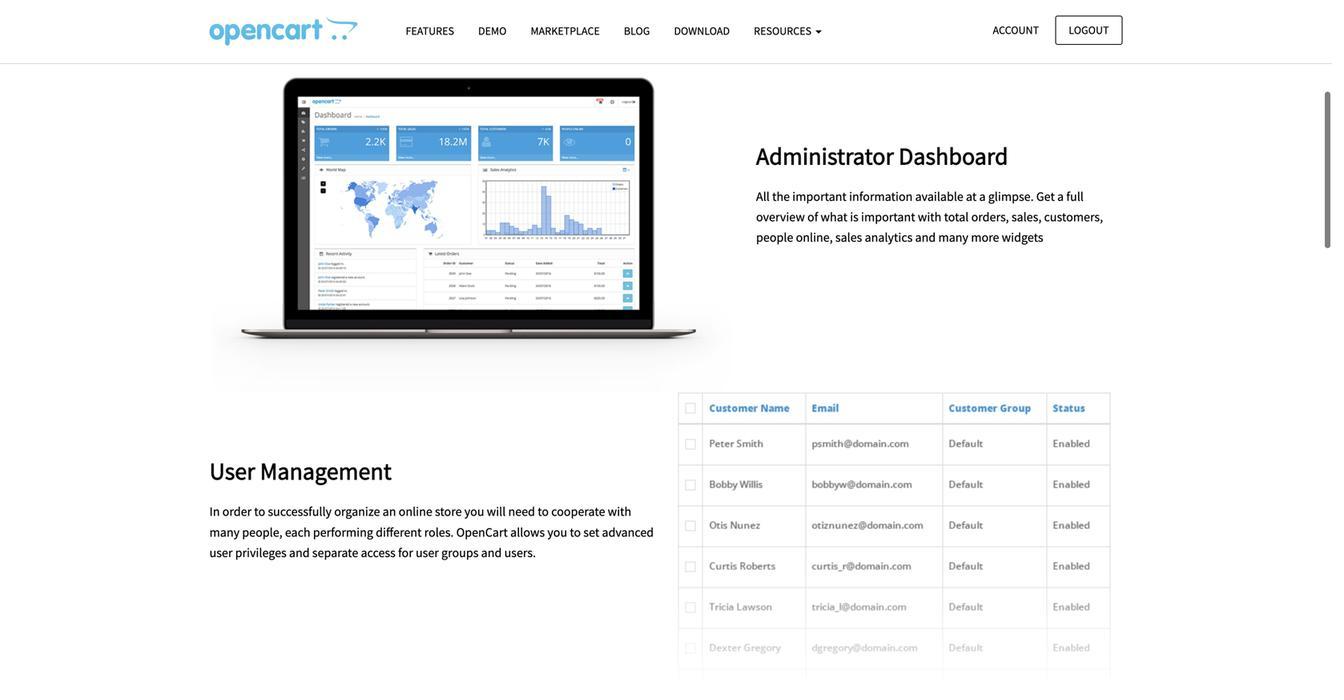 Task type: vqa. For each thing, say whether or not it's contained in the screenshot.
'groups' at left
yes



Task type: describe. For each thing, give the bounding box(es) containing it.
advanced
[[602, 525, 654, 541]]

what
[[821, 209, 848, 225]]

orders,
[[972, 209, 1009, 225]]

an
[[383, 504, 396, 520]]

accepting
[[795, 2, 912, 38]]

blog
[[624, 24, 650, 38]]

user management
[[210, 456, 392, 487]]

access
[[361, 545, 396, 561]]

you're
[[549, 2, 624, 38]]

1 horizontal spatial important
[[861, 209, 916, 225]]

to left set
[[570, 525, 581, 541]]

people,
[[242, 525, 283, 541]]

order
[[222, 504, 252, 520]]

logout link
[[1056, 16, 1123, 45]]

in order to successfully organize an online store you will need to cooperate with many people, each performing different roles. opencart allows you to set advanced user privileges and separate access for user groups and users.
[[210, 504, 654, 561]]

will
[[487, 504, 506, 520]]

2 user from the left
[[416, 545, 439, 561]]

demo
[[478, 24, 507, 38]]

groups
[[442, 545, 479, 561]]

of
[[808, 209, 818, 225]]

administrator dashboard image
[[210, 78, 732, 393]]

online
[[399, 504, 433, 520]]

products
[[384, 2, 491, 38]]

store
[[435, 504, 462, 520]]

cooperate
[[551, 504, 605, 520]]

people
[[756, 230, 794, 246]]

is
[[850, 209, 859, 225]]

each
[[285, 525, 311, 541]]

account link
[[980, 16, 1053, 45]]

account
[[993, 23, 1039, 37]]

resources link
[[742, 17, 834, 45]]

more
[[971, 230, 1000, 246]]

dashboard
[[899, 141, 1009, 171]]

information
[[849, 189, 913, 205]]

the
[[772, 189, 790, 205]]

all
[[756, 189, 770, 205]]

ready
[[630, 2, 698, 38]]

marketplace link
[[519, 17, 612, 45]]

to left start on the right
[[704, 2, 729, 38]]

user
[[210, 456, 255, 487]]

1 a from the left
[[980, 189, 986, 205]]

glimpse.
[[989, 189, 1034, 205]]



Task type: locate. For each thing, give the bounding box(es) containing it.
1 vertical spatial with
[[608, 504, 632, 520]]

important up "analytics"
[[861, 209, 916, 225]]

for
[[398, 545, 413, 561]]

demo link
[[466, 17, 519, 45]]

opencart
[[456, 525, 508, 541]]

allows
[[511, 525, 545, 541]]

1 horizontal spatial with
[[918, 209, 942, 225]]

start
[[734, 2, 789, 38]]

many
[[939, 230, 969, 246], [210, 525, 240, 541]]

sales
[[836, 230, 862, 246]]

1 horizontal spatial you
[[548, 525, 567, 541]]

0 horizontal spatial many
[[210, 525, 240, 541]]

with inside all the important information available at a glimpse. get a full overview of what is important with total orders, sales, customers, people online, sales analytics and many more widgets
[[918, 209, 942, 225]]

many down in
[[210, 525, 240, 541]]

0 horizontal spatial with
[[608, 504, 632, 520]]

you down cooperate
[[548, 525, 567, 541]]

different
[[376, 525, 422, 541]]

and left you're
[[497, 2, 543, 38]]

important up the of
[[793, 189, 847, 205]]

download
[[674, 24, 730, 38]]

a right at
[[980, 189, 986, 205]]

0 vertical spatial important
[[793, 189, 847, 205]]

1 vertical spatial many
[[210, 525, 240, 541]]

administrator dashboard
[[756, 141, 1009, 171]]

and down each
[[289, 545, 310, 561]]

many down total
[[939, 230, 969, 246]]

user right for
[[416, 545, 439, 561]]

and down opencart
[[481, 545, 502, 561]]

many inside all the important information available at a glimpse. get a full overview of what is important with total orders, sales, customers, people online, sales analytics and many more widgets
[[939, 230, 969, 246]]

customers,
[[1044, 209, 1103, 225]]

many inside in order to successfully organize an online store you will need to cooperate with many people, each performing different roles. opencart allows you to set advanced user privileges and separate access for user groups and users.
[[210, 525, 240, 541]]

roles.
[[424, 525, 454, 541]]

online,
[[796, 230, 833, 246]]

in
[[210, 504, 220, 520]]

set
[[584, 525, 600, 541]]

get
[[1037, 189, 1055, 205]]

privileges
[[235, 545, 287, 561]]

0 horizontal spatial user
[[210, 545, 233, 561]]

0 vertical spatial you
[[465, 504, 484, 520]]

performing
[[313, 525, 373, 541]]

need
[[508, 504, 535, 520]]

a
[[980, 189, 986, 205], [1058, 189, 1064, 205]]

1 vertical spatial you
[[548, 525, 567, 541]]

features
[[406, 24, 454, 38]]

total
[[944, 209, 969, 225]]

successfully
[[268, 504, 332, 520]]

with down available
[[918, 209, 942, 225]]

with inside in order to successfully organize an online store you will need to cooperate with many people, each performing different roles. opencart allows you to set advanced user privileges and separate access for user groups and users.
[[608, 504, 632, 520]]

separate
[[312, 545, 358, 561]]

sales,
[[1012, 209, 1042, 225]]

user
[[210, 545, 233, 561], [416, 545, 439, 561]]

2 a from the left
[[1058, 189, 1064, 205]]

add
[[330, 2, 378, 38]]

marketplace
[[531, 24, 600, 38]]

blog link
[[612, 17, 662, 45]]

with
[[918, 209, 942, 225], [608, 504, 632, 520]]

download link
[[662, 17, 742, 45]]

and inside all the important information available at a glimpse. get a full overview of what is important with total orders, sales, customers, people online, sales analytics and many more widgets
[[916, 230, 936, 246]]

0 horizontal spatial you
[[465, 504, 484, 520]]

and right "analytics"
[[916, 230, 936, 246]]

opencart - features image
[[210, 17, 358, 46]]

overview
[[756, 209, 805, 225]]

0 horizontal spatial important
[[793, 189, 847, 205]]

important
[[793, 189, 847, 205], [861, 209, 916, 225]]

available
[[916, 189, 964, 205]]

features link
[[394, 17, 466, 45]]

with up the advanced
[[608, 504, 632, 520]]

1 horizontal spatial a
[[1058, 189, 1064, 205]]

at
[[966, 189, 977, 205]]

to
[[704, 2, 729, 38], [254, 504, 265, 520], [538, 504, 549, 520], [570, 525, 581, 541]]

0 horizontal spatial a
[[980, 189, 986, 205]]

user left privileges
[[210, 545, 233, 561]]

full
[[1067, 189, 1084, 205]]

to right need
[[538, 504, 549, 520]]

and
[[497, 2, 543, 38], [916, 230, 936, 246], [289, 545, 310, 561], [481, 545, 502, 561]]

orders.
[[918, 2, 1002, 38]]

user management image
[[678, 393, 1111, 679]]

resources
[[754, 24, 814, 38]]

all the important information available at a glimpse. get a full overview of what is important with total orders, sales, customers, people online, sales analytics and many more widgets
[[756, 189, 1103, 246]]

1 horizontal spatial user
[[416, 545, 439, 561]]

a left full
[[1058, 189, 1064, 205]]

1 user from the left
[[210, 545, 233, 561]]

logout
[[1069, 23, 1109, 37]]

management
[[260, 456, 392, 487]]

0 vertical spatial with
[[918, 209, 942, 225]]

administrator
[[756, 141, 894, 171]]

you up opencart
[[465, 504, 484, 520]]

1 horizontal spatial many
[[939, 230, 969, 246]]

you
[[465, 504, 484, 520], [548, 525, 567, 541]]

0 vertical spatial many
[[939, 230, 969, 246]]

organize
[[334, 504, 380, 520]]

analytics
[[865, 230, 913, 246]]

1 vertical spatial important
[[861, 209, 916, 225]]

users.
[[504, 545, 536, 561]]

to up 'people,'
[[254, 504, 265, 520]]

widgets
[[1002, 230, 1044, 246]]

add products and you're ready to start accepting orders.
[[330, 2, 1002, 38]]



